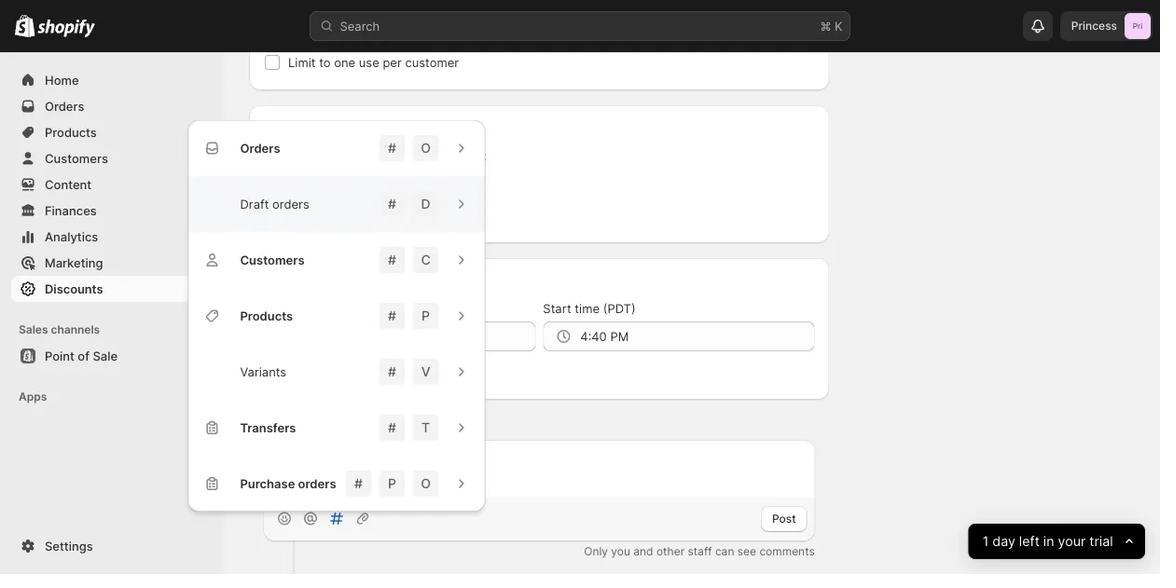 Task type: locate. For each thing, give the bounding box(es) containing it.
apps button
[[11, 384, 213, 410]]

comments
[[760, 545, 815, 559]]

p down c at top
[[422, 309, 430, 324]]

shopify image
[[15, 15, 35, 37], [38, 19, 95, 38]]

variants
[[240, 365, 286, 379]]

discounts down 591s56s1e057 can be combined with:
[[337, 182, 392, 197]]

start
[[264, 302, 292, 316], [543, 302, 571, 316]]

0 vertical spatial discounts
[[337, 182, 392, 197]]

p
[[422, 309, 430, 324], [388, 476, 396, 492]]

1 day left in your trial button
[[969, 524, 1145, 560]]

princess
[[1072, 19, 1117, 33]]

orders right the purchase
[[298, 477, 336, 491]]

1 vertical spatial customers
[[240, 253, 305, 268]]

sales channels button
[[11, 317, 213, 343]]

1 horizontal spatial products
[[240, 309, 293, 323]]

products link
[[11, 119, 213, 146]]

o right my
[[421, 476, 431, 492]]

#
[[388, 141, 396, 157], [388, 197, 396, 212], [388, 253, 396, 268], [388, 309, 396, 324], [388, 365, 396, 380], [388, 420, 396, 436], [355, 476, 363, 492]]

0 vertical spatial orders
[[272, 197, 309, 212]]

discounts
[[45, 282, 103, 296]]

sale
[[93, 349, 118, 363]]

# left c at top
[[388, 253, 396, 268]]

orders for purchase orders
[[298, 477, 336, 491]]

2 start from the left
[[543, 302, 571, 316]]

products
[[45, 125, 97, 139], [240, 309, 293, 323]]

customer
[[405, 55, 459, 70]]

o right "be"
[[421, 141, 431, 157]]

product
[[288, 182, 333, 197]]

p right my
[[388, 476, 396, 492]]

with:
[[459, 149, 487, 163]]

orders down the product
[[272, 197, 309, 212]]

start for start time (pdt)
[[543, 302, 571, 316]]

discounts
[[337, 182, 392, 197], [324, 208, 380, 223]]

limit
[[288, 55, 316, 70]]

orders link
[[11, 93, 213, 119]]

# left t
[[388, 420, 396, 436]]

home link
[[11, 67, 213, 93]]

customers up start date
[[240, 253, 305, 268]]

limit to one use per customer
[[288, 55, 459, 70]]

orders
[[272, 197, 309, 212], [298, 477, 336, 491]]

can
[[357, 149, 378, 163], [715, 545, 734, 559]]

avatar with initials m a image
[[275, 453, 310, 488]]

orders down home on the top
[[45, 99, 84, 113]]

0 horizontal spatial products
[[45, 125, 97, 139]]

o
[[421, 141, 431, 157], [421, 476, 431, 492]]

2 o from the top
[[421, 476, 431, 492]]

Start time (PDT) text field
[[580, 322, 815, 352]]

can left see
[[715, 545, 734, 559]]

1 horizontal spatial customers
[[240, 253, 305, 268]]

# for purchase orders
[[355, 476, 363, 492]]

start left date
[[264, 302, 292, 316]]

v
[[421, 365, 430, 380]]

k
[[835, 19, 843, 33]]

1 vertical spatial p
[[388, 476, 396, 492]]

1 horizontal spatial start
[[543, 302, 571, 316]]

1
[[983, 534, 989, 550]]

customers
[[45, 151, 108, 166], [240, 253, 305, 268]]

orders
[[45, 99, 84, 113], [240, 141, 280, 156]]

search
[[340, 19, 380, 33]]

marketing link
[[11, 250, 213, 276]]

post button
[[761, 507, 807, 533]]

products down orders link
[[45, 125, 97, 139]]

0 vertical spatial products
[[45, 125, 97, 139]]

yes.😄
[[325, 463, 361, 477]]

591s56s1e057 can be combined with:
[[264, 149, 487, 163]]

# right date
[[388, 309, 396, 324]]

# left v
[[388, 365, 396, 380]]

point of sale button
[[0, 343, 224, 369]]

1 start from the left
[[264, 302, 292, 316]]

# left my
[[355, 476, 363, 492]]

point of sale
[[45, 349, 118, 363]]

products left date
[[240, 309, 293, 323]]

0 vertical spatial o
[[421, 141, 431, 157]]

date
[[296, 302, 321, 316]]

0 vertical spatial p
[[422, 309, 430, 324]]

discounts down product discounts
[[324, 208, 380, 223]]

1 vertical spatial discounts
[[324, 208, 380, 223]]

one
[[334, 55, 356, 70]]

1 horizontal spatial p
[[422, 309, 430, 324]]

day
[[993, 534, 1016, 550]]

1 horizontal spatial can
[[715, 545, 734, 559]]

1 vertical spatial orders
[[298, 477, 336, 491]]

order
[[288, 208, 321, 223]]

0 horizontal spatial orders
[[45, 99, 84, 113]]

0 horizontal spatial can
[[357, 149, 378, 163]]

timeline
[[275, 417, 329, 433]]

draft
[[240, 197, 269, 212]]

0 horizontal spatial start
[[264, 302, 292, 316]]

1 vertical spatial o
[[421, 476, 431, 492]]

1 o from the top
[[421, 141, 431, 157]]

1 horizontal spatial shopify image
[[38, 19, 95, 38]]

point
[[45, 349, 75, 363]]

can left "be"
[[357, 149, 378, 163]]

0 vertical spatial customers
[[45, 151, 108, 166]]

0 vertical spatial can
[[357, 149, 378, 163]]

customers link
[[11, 146, 213, 172]]

start time (pdt)
[[543, 302, 636, 316]]

1 vertical spatial orders
[[240, 141, 280, 156]]

customers up the content
[[45, 151, 108, 166]]

be
[[381, 149, 396, 163]]

# left combined
[[388, 141, 396, 157]]

(pdt)
[[603, 302, 636, 316]]

Start date text field
[[301, 322, 536, 352]]

combined
[[399, 149, 456, 163]]

purchase orders
[[240, 477, 336, 491]]

0 horizontal spatial p
[[388, 476, 396, 492]]

p for products
[[422, 309, 430, 324]]

⌘
[[820, 19, 831, 33]]

start left time
[[543, 302, 571, 316]]

admin
[[425, 463, 462, 477]]

1 vertical spatial can
[[715, 545, 734, 559]]

of
[[78, 349, 90, 363]]

0 horizontal spatial customers
[[45, 151, 108, 166]]

orders down combinations
[[240, 141, 280, 156]]

finances link
[[11, 198, 213, 224]]

channels
[[51, 323, 100, 337]]



Task type: vqa. For each thing, say whether or not it's contained in the screenshot.
point
yes



Task type: describe. For each thing, give the bounding box(es) containing it.
point of sale link
[[11, 343, 213, 369]]

trial
[[1090, 534, 1113, 550]]

discounts for order discounts
[[324, 208, 380, 223]]

discounts for product discounts
[[337, 182, 392, 197]]

p for purchase orders
[[388, 476, 396, 492]]

discounts link
[[11, 276, 213, 302]]

apps
[[19, 390, 47, 404]]

start for start date
[[264, 302, 292, 316]]

draft orders
[[240, 197, 309, 212]]

my
[[370, 463, 387, 477]]

post
[[772, 513, 796, 527]]

order discounts
[[288, 208, 380, 223]]

per
[[383, 55, 402, 70]]

and
[[634, 545, 653, 559]]

# for orders
[[388, 141, 396, 157]]

content link
[[11, 172, 213, 198]]

purchase
[[240, 477, 295, 491]]

# for products
[[388, 309, 396, 324]]

transfers
[[240, 421, 296, 435]]

princess image
[[1125, 13, 1151, 39]]

see
[[738, 545, 756, 559]]

in
[[1044, 534, 1055, 550]]

analytics link
[[11, 224, 213, 250]]

0 horizontal spatial shopify image
[[15, 15, 35, 37]]

1 horizontal spatial orders
[[240, 141, 280, 156]]

yes.😄 my store admin
[[321, 463, 462, 477]]

0 vertical spatial orders
[[45, 99, 84, 113]]

1 day left in your trial
[[983, 534, 1113, 550]]

d
[[421, 197, 431, 212]]

start date
[[264, 302, 321, 316]]

orders for draft orders
[[272, 197, 309, 212]]

Leave a comment... text field
[[321, 461, 804, 480]]

# for customers
[[388, 253, 396, 268]]

left
[[1019, 534, 1040, 550]]

# left d on the left top
[[388, 197, 396, 212]]

combinations
[[264, 123, 346, 137]]

analytics
[[45, 229, 98, 244]]

sales channels
[[19, 323, 100, 337]]

content
[[45, 177, 92, 192]]

only
[[584, 545, 608, 559]]

staff
[[688, 545, 712, 559]]

product discounts
[[288, 182, 392, 197]]

time
[[575, 302, 600, 316]]

use
[[359, 55, 379, 70]]

sales
[[19, 323, 48, 337]]

store
[[391, 463, 422, 477]]

c
[[421, 253, 431, 268]]

1 vertical spatial products
[[240, 309, 293, 323]]

⌘ k
[[820, 19, 843, 33]]

products inside products link
[[45, 125, 97, 139]]

t
[[422, 420, 430, 436]]

to
[[319, 55, 331, 70]]

you
[[611, 545, 630, 559]]

finances
[[45, 203, 97, 218]]

settings
[[45, 539, 93, 554]]

your
[[1058, 534, 1086, 550]]

settings link
[[11, 534, 213, 560]]

# for transfers
[[388, 420, 396, 436]]

marketing
[[45, 256, 103, 270]]

other
[[657, 545, 685, 559]]

home
[[45, 73, 79, 87]]

591s56s1e057
[[264, 149, 354, 163]]

only you and other staff can see comments
[[584, 545, 815, 559]]



